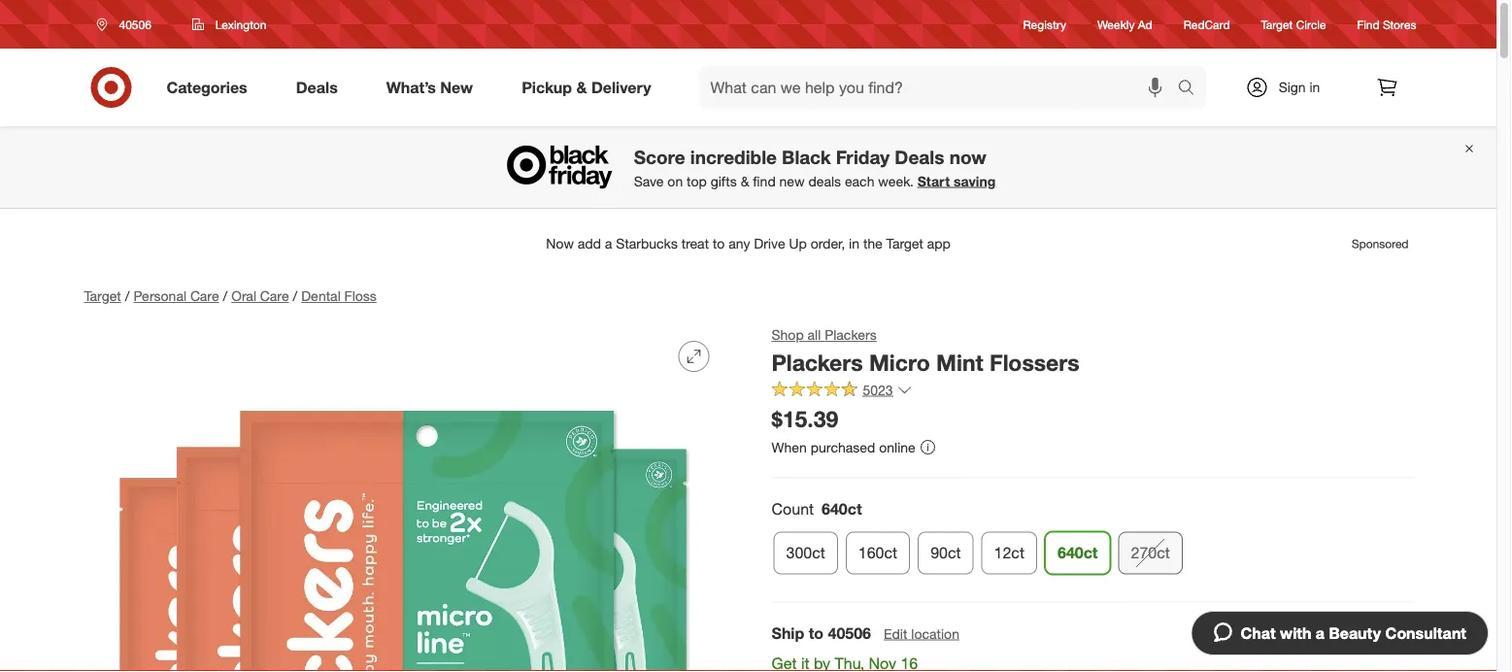 Task type: describe. For each thing, give the bounding box(es) containing it.
new
[[441, 78, 473, 97]]

gifts
[[711, 173, 737, 190]]

floss
[[345, 288, 377, 305]]

find
[[1358, 17, 1380, 32]]

personal care link
[[134, 288, 219, 305]]

friday
[[836, 146, 890, 168]]

advertisement region
[[69, 221, 1429, 267]]

300ct link
[[774, 532, 838, 575]]

640ct link
[[1046, 532, 1111, 575]]

40506 inside dropdown button
[[119, 17, 151, 32]]

redcard link
[[1184, 16, 1231, 33]]

beauty
[[1330, 624, 1382, 643]]

search
[[1169, 80, 1216, 99]]

group containing count
[[770, 498, 1413, 582]]

0 vertical spatial 640ct
[[822, 499, 862, 518]]

consultant
[[1386, 624, 1467, 643]]

what's new
[[386, 78, 473, 97]]

dental
[[301, 288, 341, 305]]

90ct link
[[918, 532, 974, 575]]

each
[[845, 173, 875, 190]]

0 vertical spatial deals
[[296, 78, 338, 97]]

search button
[[1169, 66, 1216, 113]]

pickup
[[522, 78, 572, 97]]

weekly
[[1098, 17, 1135, 32]]

find
[[753, 173, 776, 190]]

& inside score incredible black friday deals now save on top gifts & find new deals each week. start saving
[[741, 173, 750, 190]]

270ct link
[[1119, 532, 1183, 575]]

deals link
[[280, 66, 362, 109]]

160ct
[[859, 543, 898, 562]]

target for target circle
[[1262, 17, 1294, 32]]

stores
[[1384, 17, 1417, 32]]

shop all plackers plackers micro mint flossers
[[772, 326, 1080, 376]]

weekly ad link
[[1098, 16, 1153, 33]]

chat
[[1241, 624, 1276, 643]]

oral care link
[[232, 288, 289, 305]]

What can we help you find? suggestions appear below search field
[[699, 66, 1183, 109]]

$15.39
[[772, 406, 839, 433]]

a
[[1316, 624, 1325, 643]]

40506 button
[[84, 7, 172, 42]]

sign
[[1279, 79, 1307, 96]]

with
[[1281, 624, 1312, 643]]

edit location button
[[883, 623, 961, 645]]

when purchased online
[[772, 439, 916, 456]]

score incredible black friday deals now save on top gifts & find new deals each week. start saving
[[634, 146, 996, 190]]

5023 link
[[772, 381, 913, 403]]

target / personal care / oral care / dental floss
[[84, 288, 377, 305]]

target circle link
[[1262, 16, 1327, 33]]

location
[[912, 625, 960, 642]]

incredible
[[691, 146, 777, 168]]

circle
[[1297, 17, 1327, 32]]

what's
[[386, 78, 436, 97]]

week.
[[879, 173, 914, 190]]

ad
[[1139, 17, 1153, 32]]

saving
[[954, 173, 996, 190]]

to
[[809, 624, 824, 643]]

sign in link
[[1230, 66, 1351, 109]]

90ct
[[931, 543, 962, 562]]

12ct
[[995, 543, 1025, 562]]

personal
[[134, 288, 187, 305]]

1 care from the left
[[190, 288, 219, 305]]



Task type: locate. For each thing, give the bounding box(es) containing it.
/
[[125, 288, 130, 305], [223, 288, 228, 305], [293, 288, 298, 305]]

1 vertical spatial &
[[741, 173, 750, 190]]

dental floss link
[[301, 288, 377, 305]]

edit
[[884, 625, 908, 642]]

640ct right "count"
[[822, 499, 862, 518]]

0 horizontal spatial deals
[[296, 78, 338, 97]]

1 vertical spatial 40506
[[828, 624, 872, 643]]

care right oral
[[260, 288, 289, 305]]

target left personal at the left
[[84, 288, 121, 305]]

sign in
[[1279, 79, 1321, 96]]

what's new link
[[370, 66, 498, 109]]

0 vertical spatial 40506
[[119, 17, 151, 32]]

pickup & delivery link
[[505, 66, 676, 109]]

score
[[634, 146, 686, 168]]

categories link
[[150, 66, 272, 109]]

5023
[[863, 382, 894, 399]]

0 horizontal spatial care
[[190, 288, 219, 305]]

online
[[880, 439, 916, 456]]

chat with a beauty consultant
[[1241, 624, 1467, 643]]

640ct right 12ct
[[1058, 543, 1098, 562]]

find stores link
[[1358, 16, 1417, 33]]

1 vertical spatial plackers
[[772, 349, 863, 376]]

0 horizontal spatial target
[[84, 288, 121, 305]]

deals
[[809, 173, 842, 190]]

1 vertical spatial target
[[84, 288, 121, 305]]

chat with a beauty consultant button
[[1192, 611, 1490, 656]]

0 horizontal spatial 40506
[[119, 17, 151, 32]]

160ct link
[[846, 532, 911, 575]]

shop
[[772, 326, 804, 343]]

flossers
[[990, 349, 1080, 376]]

1 horizontal spatial 40506
[[828, 624, 872, 643]]

on
[[668, 173, 683, 190]]

target link
[[84, 288, 121, 305]]

/ left dental
[[293, 288, 298, 305]]

plackers
[[825, 326, 877, 343], [772, 349, 863, 376]]

weekly ad
[[1098, 17, 1153, 32]]

redcard
[[1184, 17, 1231, 32]]

count
[[772, 499, 814, 518]]

0 horizontal spatial 640ct
[[822, 499, 862, 518]]

/ left oral
[[223, 288, 228, 305]]

0 horizontal spatial /
[[125, 288, 130, 305]]

pickup & delivery
[[522, 78, 652, 97]]

1 horizontal spatial /
[[223, 288, 228, 305]]

plackers right all on the right of the page
[[825, 326, 877, 343]]

registry link
[[1024, 16, 1067, 33]]

ship to 40506
[[772, 624, 872, 643]]

black
[[782, 146, 831, 168]]

1 / from the left
[[125, 288, 130, 305]]

2 horizontal spatial /
[[293, 288, 298, 305]]

deals left what's
[[296, 78, 338, 97]]

find stores
[[1358, 17, 1417, 32]]

purchased
[[811, 439, 876, 456]]

target circle
[[1262, 17, 1327, 32]]

0 vertical spatial target
[[1262, 17, 1294, 32]]

count 640ct
[[772, 499, 862, 518]]

ship
[[772, 624, 805, 643]]

categories
[[167, 78, 248, 97]]

lexington
[[216, 17, 267, 32]]

0 horizontal spatial &
[[577, 78, 587, 97]]

3 / from the left
[[293, 288, 298, 305]]

2 care from the left
[[260, 288, 289, 305]]

640ct inside 'link'
[[1058, 543, 1098, 562]]

1 horizontal spatial care
[[260, 288, 289, 305]]

40506 right to
[[828, 624, 872, 643]]

oral
[[232, 288, 257, 305]]

& right pickup
[[577, 78, 587, 97]]

& left find
[[741, 173, 750, 190]]

start
[[918, 173, 950, 190]]

in
[[1310, 79, 1321, 96]]

40506 left 'lexington' dropdown button
[[119, 17, 151, 32]]

care left oral
[[190, 288, 219, 305]]

registry
[[1024, 17, 1067, 32]]

target left circle
[[1262, 17, 1294, 32]]

when
[[772, 439, 807, 456]]

group
[[770, 498, 1413, 582]]

1 vertical spatial 640ct
[[1058, 543, 1098, 562]]

micro
[[870, 349, 931, 376]]

270ct
[[1132, 543, 1171, 562]]

target for target / personal care / oral care / dental floss
[[84, 288, 121, 305]]

1 horizontal spatial 640ct
[[1058, 543, 1098, 562]]

plackers down all on the right of the page
[[772, 349, 863, 376]]

640ct
[[822, 499, 862, 518], [1058, 543, 1098, 562]]

edit location
[[884, 625, 960, 642]]

/ right target "link"
[[125, 288, 130, 305]]

12ct link
[[982, 532, 1038, 575]]

1 horizontal spatial deals
[[895, 146, 945, 168]]

target
[[1262, 17, 1294, 32], [84, 288, 121, 305]]

lexington button
[[180, 7, 279, 42]]

mint
[[937, 349, 984, 376]]

1 vertical spatial deals
[[895, 146, 945, 168]]

now
[[950, 146, 987, 168]]

care
[[190, 288, 219, 305], [260, 288, 289, 305]]

all
[[808, 326, 821, 343]]

1 horizontal spatial &
[[741, 173, 750, 190]]

deals up start
[[895, 146, 945, 168]]

delivery
[[592, 78, 652, 97]]

0 vertical spatial plackers
[[825, 326, 877, 343]]

top
[[687, 173, 707, 190]]

1 horizontal spatial target
[[1262, 17, 1294, 32]]

deals inside score incredible black friday deals now save on top gifts & find new deals each week. start saving
[[895, 146, 945, 168]]

new
[[780, 173, 805, 190]]

plackers micro mint flossers, 1 of 10 image
[[84, 326, 725, 671]]

save
[[634, 173, 664, 190]]

40506
[[119, 17, 151, 32], [828, 624, 872, 643]]

2 / from the left
[[223, 288, 228, 305]]

300ct
[[787, 543, 826, 562]]

deals
[[296, 78, 338, 97], [895, 146, 945, 168]]

0 vertical spatial &
[[577, 78, 587, 97]]



Task type: vqa. For each thing, say whether or not it's contained in the screenshot.
the right Free shipping *
no



